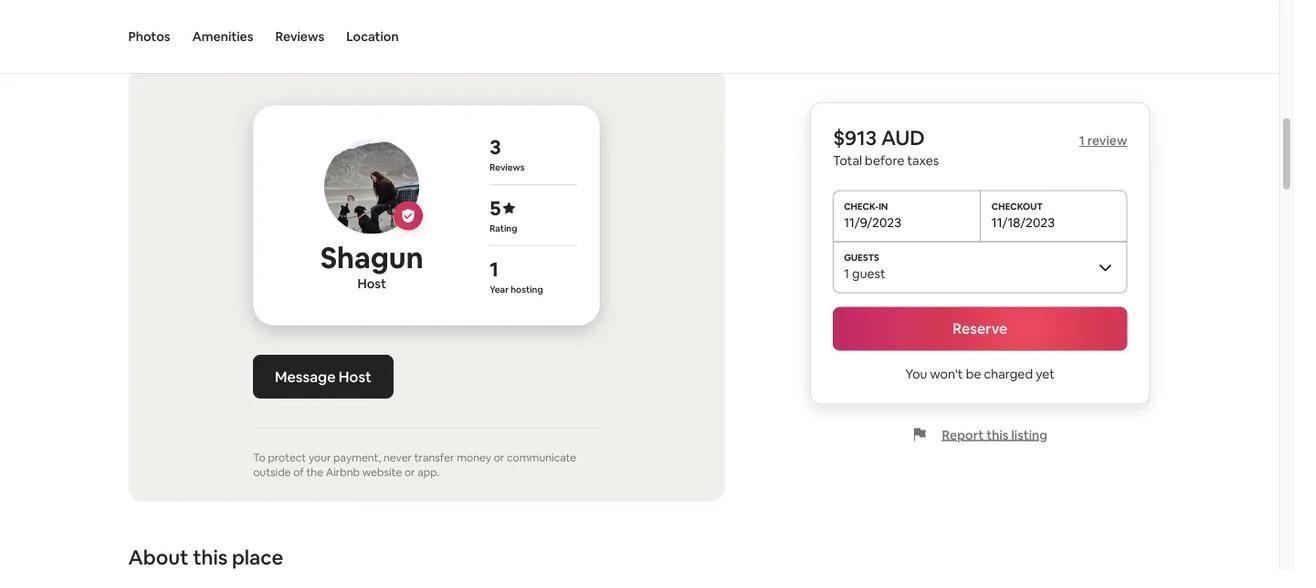 Task type: vqa. For each thing, say whether or not it's contained in the screenshot.
guests
no



Task type: locate. For each thing, give the bounding box(es) containing it.
0 horizontal spatial 1
[[490, 256, 499, 282]]

1 year hosting
[[490, 256, 543, 295]]

shagun user profile image
[[324, 139, 419, 234], [324, 139, 419, 234]]

your left host on the top of the page
[[181, 21, 224, 47]]

app.
[[418, 466, 440, 480]]

1 vertical spatial or
[[405, 466, 415, 480]]

0 vertical spatial host
[[358, 275, 386, 292]]

1 horizontal spatial your
[[309, 451, 331, 465]]

of
[[293, 466, 304, 480]]

taxes
[[907, 152, 939, 169]]

1 review
[[1079, 132, 1127, 149]]

payment,
[[333, 451, 381, 465]]

total
[[833, 152, 862, 169]]

or right money
[[494, 451, 504, 465]]

1 inside popup button
[[844, 265, 849, 282]]

reviews button
[[275, 0, 324, 73]]

won't
[[930, 366, 963, 382]]

1 horizontal spatial reviews
[[490, 161, 525, 173]]

charged
[[984, 366, 1033, 382]]

or left app.
[[405, 466, 415, 480]]

5
[[490, 195, 501, 221]]

hosting
[[511, 284, 543, 295]]

shagun host
[[320, 239, 423, 292]]

1 for 1 guest
[[844, 265, 849, 282]]

host for shagun
[[358, 275, 386, 292]]

to protect your payment, never transfer money or communicate outside of the airbnb website or app.
[[253, 451, 576, 480]]

1 vertical spatial your
[[309, 451, 331, 465]]

money
[[457, 451, 491, 465]]

1 left the guest
[[844, 265, 849, 282]]

1 for 1 review
[[1079, 132, 1085, 149]]

reviews down 3
[[490, 161, 525, 173]]

shagun
[[320, 239, 423, 277]]

to
[[253, 451, 266, 465]]

host
[[358, 275, 386, 292], [339, 368, 372, 386]]

communicate
[[507, 451, 576, 465]]

11/18/2023
[[992, 214, 1055, 231]]

reviews
[[275, 28, 324, 45], [490, 161, 525, 173]]

location
[[346, 28, 399, 45]]

reviews right host on the top of the page
[[275, 28, 324, 45]]

transfer
[[414, 451, 454, 465]]

1 for 1 year hosting
[[490, 256, 499, 282]]

1 vertical spatial reviews
[[490, 161, 525, 173]]

1 inside the 1 year hosting
[[490, 256, 499, 282]]

0 horizontal spatial your
[[181, 21, 224, 47]]

1 vertical spatial host
[[339, 368, 372, 386]]

review
[[1087, 132, 1127, 149]]

or
[[494, 451, 504, 465], [405, 466, 415, 480]]

1 left review
[[1079, 132, 1085, 149]]

1 guest button
[[833, 242, 1127, 293]]

1 review button
[[1079, 132, 1127, 149]]

photos
[[128, 28, 170, 45]]

meet
[[128, 21, 177, 47]]

protect
[[268, 451, 306, 465]]

1
[[1079, 132, 1085, 149], [490, 256, 499, 282], [844, 265, 849, 282]]

0 vertical spatial or
[[494, 451, 504, 465]]

1 up year
[[490, 256, 499, 282]]

reserve
[[953, 320, 1008, 338]]

amenities
[[192, 28, 253, 45]]

report
[[942, 427, 984, 443]]

your
[[181, 21, 224, 47], [309, 451, 331, 465]]

1 horizontal spatial or
[[494, 451, 504, 465]]

your up the
[[309, 451, 331, 465]]

0 vertical spatial reviews
[[275, 28, 324, 45]]

host inside shagun host
[[358, 275, 386, 292]]

2 horizontal spatial 1
[[1079, 132, 1085, 149]]

your inside the to protect your payment, never transfer money or communicate outside of the airbnb website or app.
[[309, 451, 331, 465]]

1 horizontal spatial 1
[[844, 265, 849, 282]]

yet
[[1036, 366, 1055, 382]]



Task type: describe. For each thing, give the bounding box(es) containing it.
message host link
[[253, 355, 394, 399]]

host
[[228, 21, 271, 47]]

meet your host
[[128, 21, 271, 47]]

0 vertical spatial your
[[181, 21, 224, 47]]

rating
[[490, 222, 517, 234]]

location button
[[346, 0, 399, 73]]

message
[[275, 368, 336, 386]]

reserve button
[[833, 307, 1127, 351]]

host for message
[[339, 368, 372, 386]]

$913 aud total before taxes
[[833, 125, 939, 169]]

report this listing button
[[913, 427, 1048, 443]]

outside
[[253, 466, 291, 480]]

year
[[490, 284, 509, 295]]

3
[[490, 134, 501, 160]]

website
[[362, 466, 402, 480]]

3 reviews
[[490, 134, 525, 173]]

airbnb
[[326, 466, 360, 480]]

listing
[[1011, 427, 1048, 443]]

you won't be charged yet
[[906, 366, 1055, 382]]

0 horizontal spatial reviews
[[275, 28, 324, 45]]

you
[[906, 366, 927, 382]]

report this listing
[[942, 427, 1048, 443]]

be
[[966, 366, 981, 382]]

0 horizontal spatial or
[[405, 466, 415, 480]]

before
[[865, 152, 905, 169]]

amenities button
[[192, 0, 253, 73]]

never
[[384, 451, 412, 465]]

1 guest
[[844, 265, 886, 282]]

this
[[987, 427, 1009, 443]]

$913 aud
[[833, 125, 925, 151]]

message host
[[275, 368, 372, 386]]

guest
[[852, 265, 886, 282]]

the
[[306, 466, 323, 480]]

photos button
[[128, 0, 170, 73]]

verified host image
[[401, 209, 416, 223]]

11/9/2023
[[844, 214, 901, 231]]



